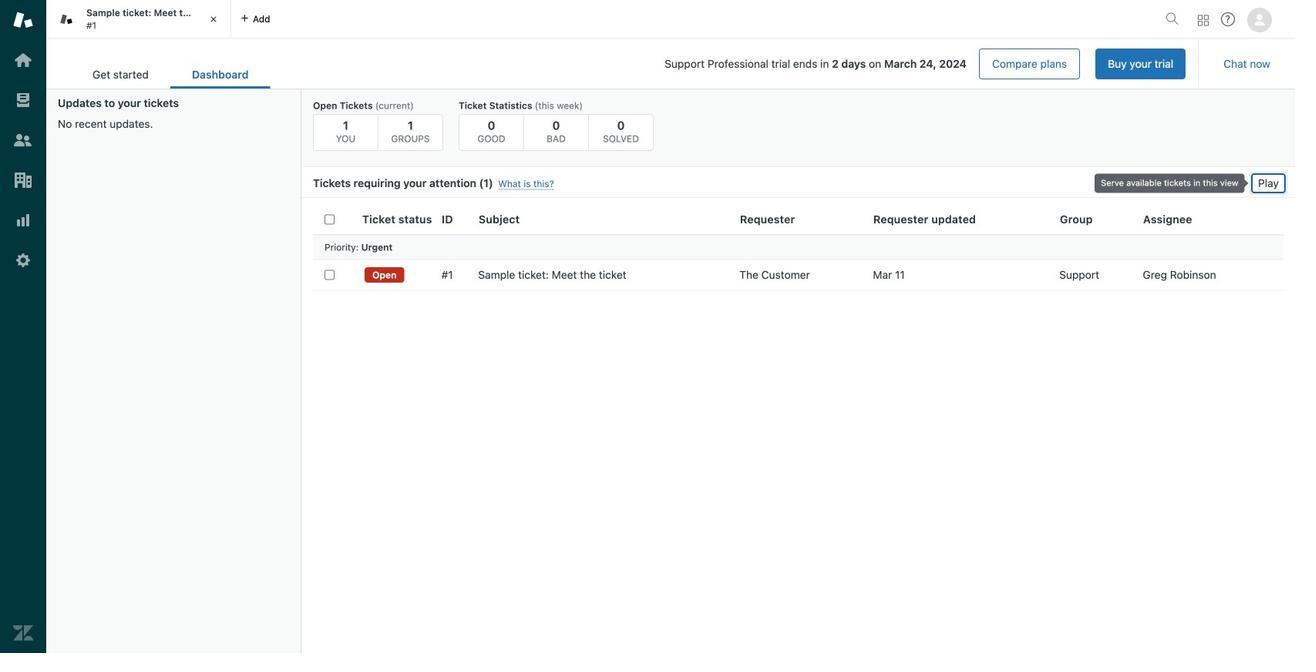Task type: vqa. For each thing, say whether or not it's contained in the screenshot.
grid
yes



Task type: describe. For each thing, give the bounding box(es) containing it.
main element
[[0, 0, 46, 654]]

Select All Tickets checkbox
[[325, 215, 335, 225]]

get started image
[[13, 50, 33, 70]]

get help image
[[1221, 12, 1235, 26]]

zendesk products image
[[1198, 15, 1209, 26]]

customers image
[[13, 130, 33, 150]]

admin image
[[13, 251, 33, 271]]

views image
[[13, 90, 33, 110]]

organizations image
[[13, 170, 33, 190]]

0 vertical spatial tab
[[46, 0, 231, 39]]



Task type: locate. For each thing, give the bounding box(es) containing it.
zendesk support image
[[13, 10, 33, 30]]

tabs tab list
[[46, 0, 1160, 39]]

tab
[[46, 0, 231, 39], [71, 60, 170, 89]]

March 24, 2024 text field
[[884, 57, 967, 70]]

1 vertical spatial tab
[[71, 60, 170, 89]]

zendesk image
[[13, 624, 33, 644]]

close image
[[206, 12, 221, 27]]

grid
[[301, 204, 1295, 654]]

tab list
[[71, 60, 270, 89]]

None checkbox
[[325, 270, 335, 280]]

reporting image
[[13, 210, 33, 231]]



